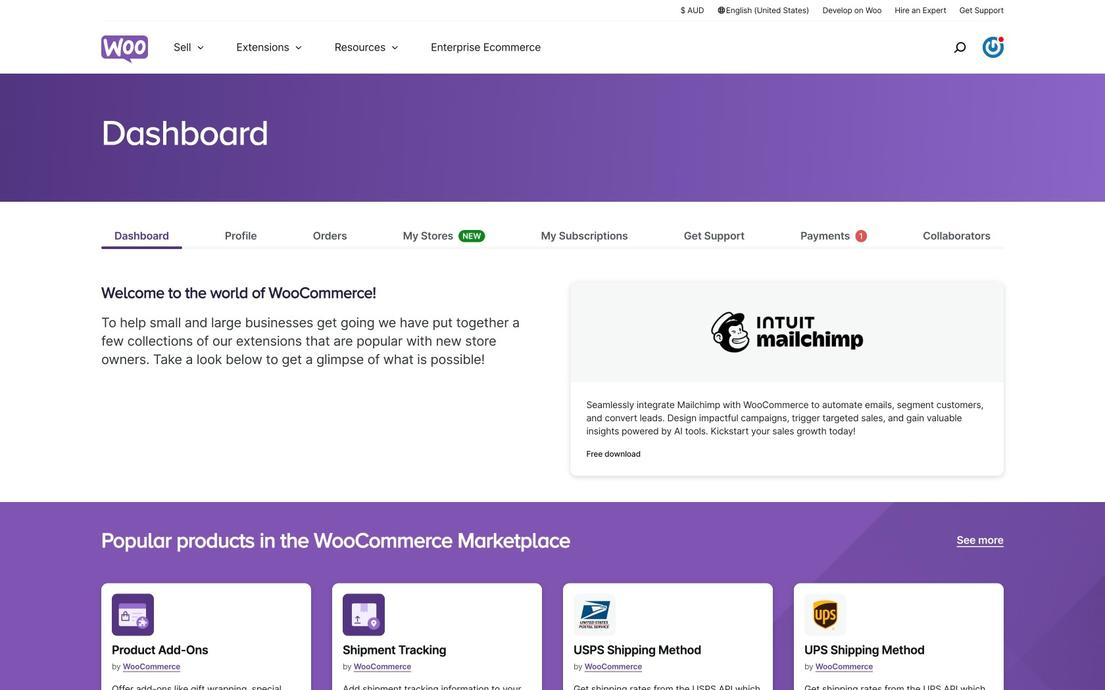 Task type: describe. For each thing, give the bounding box(es) containing it.
open account menu image
[[983, 37, 1004, 58]]



Task type: locate. For each thing, give the bounding box(es) containing it.
service navigation menu element
[[926, 26, 1004, 69]]

search image
[[949, 37, 970, 58]]



Task type: vqa. For each thing, say whether or not it's contained in the screenshot.
'Open account menu' image
yes



